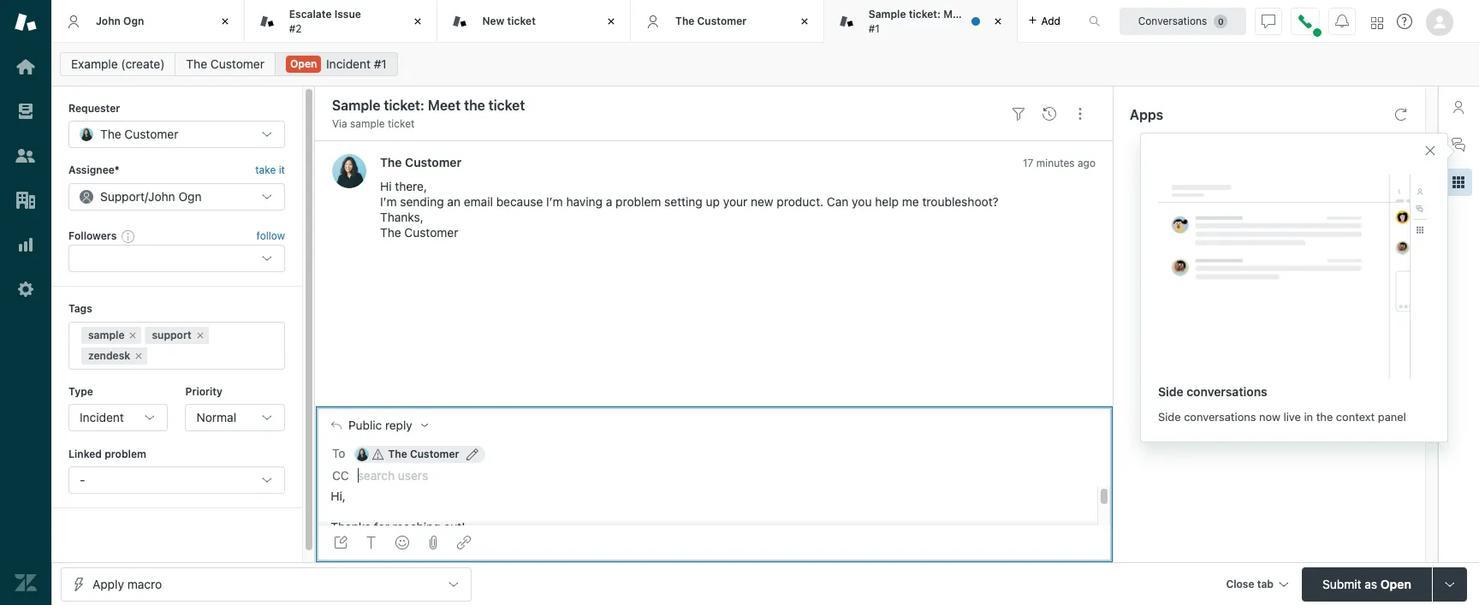 Task type: locate. For each thing, give the bounding box(es) containing it.
john
[[96, 14, 121, 27], [148, 189, 175, 204]]

there,
[[395, 179, 427, 194]]

normal
[[197, 410, 237, 425]]

add
[[1042, 14, 1061, 27]]

john ogn tab
[[51, 0, 245, 43]]

secondary element
[[51, 47, 1480, 81]]

problem right a
[[616, 195, 662, 209]]

sample up zendesk
[[88, 328, 125, 341]]

0 horizontal spatial ogn
[[123, 14, 144, 27]]

incident inside popup button
[[80, 410, 124, 425]]

1 horizontal spatial close image
[[796, 13, 813, 30]]

2 close image from the left
[[796, 13, 813, 30]]

1 vertical spatial incident
[[80, 410, 124, 425]]

1 horizontal spatial the
[[1317, 410, 1334, 424]]

search users field
[[358, 467, 1095, 484]]

1 vertical spatial problem
[[105, 448, 146, 461]]

0 vertical spatial john
[[96, 14, 121, 27]]

assignee*
[[69, 164, 120, 177]]

1 vertical spatial ogn
[[179, 189, 202, 204]]

0 horizontal spatial the customer link
[[175, 52, 276, 76]]

the customer
[[676, 14, 747, 27], [186, 57, 265, 71], [100, 127, 179, 142], [380, 155, 462, 170], [388, 448, 460, 461]]

incident down the escalate issue #2
[[326, 57, 371, 71]]

ogn up (create)
[[123, 14, 144, 27]]

close image
[[410, 13, 427, 30], [796, 13, 813, 30]]

reporting image
[[15, 234, 37, 256]]

1 horizontal spatial incident
[[326, 57, 371, 71]]

1 tab from the left
[[245, 0, 438, 43]]

0 horizontal spatial #1
[[374, 57, 387, 71]]

john up example (create)
[[96, 14, 121, 27]]

0 horizontal spatial tab
[[245, 0, 438, 43]]

views image
[[15, 100, 37, 122]]

0 horizontal spatial open
[[290, 57, 317, 70]]

problem inside 'hi there, i'm sending an email because i'm having a problem setting up your new product. can you help me troubleshoot? thanks, the customer'
[[616, 195, 662, 209]]

remove image right zendesk
[[134, 351, 144, 361]]

thanks for reaching out!
[[331, 520, 466, 534]]

0 vertical spatial conversations
[[1187, 384, 1268, 399]]

new
[[483, 14, 505, 27]]

tags
[[69, 302, 92, 315]]

0 horizontal spatial i'm
[[380, 195, 397, 209]]

john inside 'assignee*' element
[[148, 189, 175, 204]]

close image inside new ticket tab
[[603, 13, 620, 30]]

open inside secondary 'element'
[[290, 57, 317, 70]]

ticket right via
[[388, 117, 415, 130]]

the right meet
[[972, 8, 989, 21]]

now
[[1260, 410, 1281, 424]]

side conversations
[[1159, 384, 1268, 399]]

zendesk products image
[[1372, 17, 1384, 29]]

there are no apps visible from this location
[[1148, 338, 1391, 353]]

open down #2
[[290, 57, 317, 70]]

side left explore at the right
[[1159, 410, 1182, 424]]

apps
[[1222, 338, 1250, 353]]

close image inside tab
[[990, 13, 1007, 30]]

tab
[[245, 0, 438, 43], [825, 0, 1020, 43]]

the right the in
[[1317, 410, 1334, 424]]

hi,
[[331, 489, 349, 504]]

incident
[[326, 57, 371, 71], [80, 410, 124, 425]]

conversations up explore at the right
[[1187, 384, 1268, 399]]

close image right issue
[[410, 13, 427, 30]]

up
[[706, 195, 720, 209]]

visible
[[1253, 338, 1289, 353]]

1 horizontal spatial problem
[[616, 195, 662, 209]]

1 side from the top
[[1159, 384, 1184, 399]]

ticket left add
[[991, 8, 1020, 21]]

support
[[152, 328, 192, 341]]

apply macro
[[92, 577, 162, 591]]

close image for new ticket
[[603, 13, 620, 30]]

ogn inside tab
[[123, 14, 144, 27]]

remove image
[[195, 330, 205, 340]]

1 vertical spatial sample
[[88, 328, 125, 341]]

0 vertical spatial ogn
[[123, 14, 144, 27]]

remove image up zendesk
[[128, 330, 138, 340]]

1 vertical spatial remove image
[[134, 351, 144, 361]]

close tab button
[[1219, 567, 1296, 604]]

#1 inside secondary 'element'
[[374, 57, 387, 71]]

customer@example.com image
[[356, 448, 370, 462]]

the customer down reply
[[388, 448, 460, 461]]

panel
[[1379, 410, 1407, 424]]

0 vertical spatial #1
[[869, 22, 880, 35]]

2 horizontal spatial ticket
[[991, 8, 1020, 21]]

ogn
[[123, 14, 144, 27], [179, 189, 202, 204]]

ticket right new
[[507, 14, 536, 27]]

remove image
[[128, 330, 138, 340], [134, 351, 144, 361]]

marketplace
[[1282, 409, 1341, 422]]

0 horizontal spatial problem
[[105, 448, 146, 461]]

macro
[[127, 577, 162, 591]]

displays possible ticket submission types image
[[1444, 578, 1458, 591]]

0 vertical spatial side
[[1159, 384, 1184, 399]]

1 close image from the left
[[216, 13, 234, 30]]

normal button
[[185, 404, 285, 432]]

1 vertical spatial #1
[[374, 57, 387, 71]]

me
[[902, 195, 920, 209]]

3 close image from the left
[[990, 13, 1007, 30]]

tab containing sample ticket: meet the ticket
[[825, 0, 1020, 43]]

0 vertical spatial sample
[[350, 117, 385, 130]]

1 horizontal spatial ogn
[[179, 189, 202, 204]]

1 horizontal spatial open
[[1381, 577, 1412, 591]]

close image inside tab
[[410, 13, 427, 30]]

can
[[827, 195, 849, 209]]

0 vertical spatial the customer link
[[175, 52, 276, 76]]

the customer inside secondary 'element'
[[186, 57, 265, 71]]

via
[[332, 117, 347, 130]]

the customer down requester
[[100, 127, 179, 142]]

the customer up there,
[[380, 155, 462, 170]]

17 minutes ago text field
[[1023, 157, 1096, 170]]

0 horizontal spatial john
[[96, 14, 121, 27]]

1 horizontal spatial ticket
[[507, 14, 536, 27]]

the
[[676, 14, 695, 27], [186, 57, 207, 71], [100, 127, 121, 142], [380, 155, 402, 170], [380, 226, 401, 240], [388, 448, 407, 461]]

support
[[100, 189, 145, 204]]

setting
[[665, 195, 703, 209]]

1 vertical spatial the
[[1317, 410, 1334, 424]]

17 minutes ago
[[1023, 157, 1096, 170]]

from
[[1293, 338, 1319, 353]]

0 vertical spatial the
[[972, 8, 989, 21]]

i'm down hi
[[380, 195, 397, 209]]

side
[[1159, 384, 1184, 399], [1159, 410, 1182, 424]]

close image for the customer tab
[[796, 13, 813, 30]]

public reply button
[[316, 407, 442, 443]]

close tab
[[1227, 578, 1274, 591]]

0 horizontal spatial ticket
[[388, 117, 415, 130]]

1 vertical spatial conversations
[[1185, 410, 1257, 424]]

1 horizontal spatial close image
[[603, 13, 620, 30]]

no
[[1205, 338, 1219, 353]]

problem down 'incident' popup button
[[105, 448, 146, 461]]

minutes
[[1037, 157, 1075, 170]]

2 close image from the left
[[603, 13, 620, 30]]

close image up secondary 'element'
[[796, 13, 813, 30]]

zendesk
[[88, 349, 130, 362]]

the customer link right (create)
[[175, 52, 276, 76]]

as
[[1365, 577, 1378, 591]]

this
[[1322, 338, 1343, 353]]

0 vertical spatial open
[[290, 57, 317, 70]]

ticket inside sample ticket: meet the ticket #1
[[991, 8, 1020, 21]]

1 vertical spatial john
[[148, 189, 175, 204]]

side down there
[[1159, 384, 1184, 399]]

insert emojis image
[[396, 536, 409, 550]]

0 vertical spatial incident
[[326, 57, 371, 71]]

0 horizontal spatial the
[[972, 8, 989, 21]]

the inside requester "element"
[[100, 127, 121, 142]]

1 horizontal spatial tab
[[825, 0, 1020, 43]]

hide composer image
[[707, 400, 721, 413]]

john inside tab
[[96, 14, 121, 27]]

meet
[[944, 8, 969, 21]]

incident down type
[[80, 410, 124, 425]]

filter image
[[1012, 107, 1026, 121]]

ticket
[[991, 8, 1020, 21], [507, 14, 536, 27], [388, 117, 415, 130]]

1 close image from the left
[[410, 13, 427, 30]]

0 vertical spatial remove image
[[128, 330, 138, 340]]

i'm left 'having'
[[546, 195, 563, 209]]

hi there, i'm sending an email because i'm having a problem setting up your new product. can you help me troubleshoot? thanks, the customer
[[380, 179, 999, 240]]

0 vertical spatial problem
[[616, 195, 662, 209]]

customers image
[[15, 145, 37, 167]]

ogn inside 'assignee*' element
[[179, 189, 202, 204]]

0 horizontal spatial incident
[[80, 410, 124, 425]]

open right "as"
[[1381, 577, 1412, 591]]

product.
[[777, 195, 824, 209]]

1 horizontal spatial #1
[[869, 22, 880, 35]]

john right support in the left top of the page
[[148, 189, 175, 204]]

conversations for side conversations
[[1187, 384, 1268, 399]]

customer inside tab
[[698, 14, 747, 27]]

the customer up secondary 'element'
[[676, 14, 747, 27]]

1 horizontal spatial sample
[[350, 117, 385, 130]]

sample right via
[[350, 117, 385, 130]]

incident inside secondary 'element'
[[326, 57, 371, 71]]

#1 up via sample ticket
[[374, 57, 387, 71]]

sample
[[350, 117, 385, 130], [88, 328, 125, 341]]

1 i'm from the left
[[380, 195, 397, 209]]

out!
[[444, 520, 466, 534]]

linked
[[69, 448, 102, 461]]

0 horizontal spatial sample
[[88, 328, 125, 341]]

1 horizontal spatial i'm
[[546, 195, 563, 209]]

new ticket tab
[[438, 0, 631, 43]]

it
[[279, 164, 285, 177]]

get help image
[[1398, 14, 1413, 29]]

i'm
[[380, 195, 397, 209], [546, 195, 563, 209]]

0 horizontal spatial close image
[[216, 13, 234, 30]]

zendesk image
[[15, 572, 37, 594]]

customer inside 'hi there, i'm sending an email because i'm having a problem setting up your new product. can you help me troubleshoot? thanks, the customer'
[[405, 226, 459, 240]]

2 side from the top
[[1159, 410, 1182, 424]]

troubleshoot?
[[923, 195, 999, 209]]

0 horizontal spatial close image
[[410, 13, 427, 30]]

add button
[[1018, 0, 1071, 42]]

thanks
[[331, 520, 371, 534]]

type
[[69, 385, 93, 398]]

sending
[[400, 195, 444, 209]]

john ogn
[[96, 14, 144, 27]]

the
[[972, 8, 989, 21], [1317, 410, 1334, 424]]

2 horizontal spatial close image
[[990, 13, 1007, 30]]

1 horizontal spatial john
[[148, 189, 175, 204]]

draft mode image
[[334, 536, 348, 550]]

customer context image
[[1453, 100, 1466, 114]]

location
[[1346, 338, 1391, 353]]

conversations
[[1187, 384, 1268, 399], [1185, 410, 1257, 424]]

ogn right /
[[179, 189, 202, 204]]

new
[[751, 195, 774, 209]]

take it
[[255, 164, 285, 177]]

1 vertical spatial side
[[1159, 410, 1182, 424]]

requester
[[69, 102, 120, 115]]

tab containing escalate issue
[[245, 0, 438, 43]]

the customer inside requester "element"
[[100, 127, 179, 142]]

context
[[1337, 410, 1376, 424]]

there
[[1148, 338, 1181, 353]]

1 vertical spatial the customer link
[[380, 155, 462, 170]]

the inside the customer tab
[[676, 14, 695, 27]]

close image inside the customer tab
[[796, 13, 813, 30]]

tab
[[1258, 578, 1274, 591]]

reaching
[[393, 520, 441, 534]]

explore
[[1198, 409, 1234, 422]]

2 tab from the left
[[825, 0, 1020, 43]]

the inside secondary 'element'
[[186, 57, 207, 71]]

the customer link up there,
[[380, 155, 462, 170]]

conversations down side conversations at right
[[1185, 410, 1257, 424]]

close image inside john ogn tab
[[216, 13, 234, 30]]

close image
[[216, 13, 234, 30], [603, 13, 620, 30], [990, 13, 1007, 30]]

ago
[[1078, 157, 1096, 170]]

followers
[[69, 229, 117, 242]]

admin image
[[15, 278, 37, 301]]

#1 down sample
[[869, 22, 880, 35]]

the customer right (create)
[[186, 57, 265, 71]]

apps image
[[1453, 176, 1466, 189]]



Task type: vqa. For each thing, say whether or not it's contained in the screenshot.
THE TICKET related to 1st New ticket tab
no



Task type: describe. For each thing, give the bounding box(es) containing it.
explore zendesk marketplace
[[1198, 409, 1341, 422]]

(create)
[[121, 57, 165, 71]]

escalate issue #2
[[289, 8, 361, 35]]

ticket inside new ticket tab
[[507, 14, 536, 27]]

to
[[332, 446, 346, 461]]

you
[[852, 195, 872, 209]]

having
[[567, 195, 603, 209]]

conversations for side conversations now live in the context panel
[[1185, 410, 1257, 424]]

zendesk
[[1237, 409, 1279, 422]]

submit
[[1323, 577, 1362, 591]]

ticket actions image
[[1074, 107, 1088, 121]]

email
[[464, 195, 493, 209]]

an
[[447, 195, 461, 209]]

incident for incident #1
[[326, 57, 371, 71]]

customer inside requester "element"
[[125, 127, 179, 142]]

submit as open
[[1323, 577, 1412, 591]]

follow button
[[257, 229, 285, 244]]

linked problem element
[[69, 467, 285, 494]]

live
[[1284, 410, 1302, 424]]

the customer tab
[[631, 0, 825, 43]]

hi
[[380, 179, 392, 194]]

are
[[1184, 338, 1202, 353]]

17
[[1023, 157, 1034, 170]]

conversations
[[1139, 14, 1208, 27]]

the customer link inside secondary 'element'
[[175, 52, 276, 76]]

take it button
[[255, 162, 285, 180]]

for
[[374, 520, 390, 534]]

format text image
[[365, 536, 379, 550]]

assignee* element
[[69, 183, 285, 210]]

reply
[[385, 419, 413, 432]]

#1 inside sample ticket: meet the ticket #1
[[869, 22, 880, 35]]

example (create)
[[71, 57, 165, 71]]

incident for incident
[[80, 410, 124, 425]]

sample ticket: meet the ticket #1
[[869, 8, 1020, 35]]

via sample ticket
[[332, 117, 415, 130]]

customer inside secondary 'element'
[[211, 57, 265, 71]]

the customer inside tab
[[676, 14, 747, 27]]

side conversations now live in the context panel
[[1159, 410, 1407, 424]]

in
[[1305, 410, 1314, 424]]

apps
[[1130, 107, 1164, 122]]

add link (cmd k) image
[[457, 536, 471, 550]]

Public reply composer text field
[[324, 486, 1093, 566]]

/
[[145, 189, 148, 204]]

the inside sample ticket: meet the ticket #1
[[972, 8, 989, 21]]

follow
[[257, 229, 285, 242]]

issue
[[335, 8, 361, 21]]

followers element
[[69, 245, 285, 272]]

edit user image
[[466, 449, 478, 461]]

conversations button
[[1120, 7, 1247, 35]]

public
[[349, 419, 382, 432]]

new ticket
[[483, 14, 536, 27]]

your
[[724, 195, 748, 209]]

notifications image
[[1336, 14, 1350, 28]]

events image
[[1043, 107, 1057, 121]]

add attachment image
[[426, 536, 440, 550]]

a
[[606, 195, 613, 209]]

public reply
[[349, 419, 413, 432]]

zendesk support image
[[15, 11, 37, 33]]

remove image for zendesk
[[134, 351, 144, 361]]

ticket:
[[909, 8, 941, 21]]

incident #1
[[326, 57, 387, 71]]

organizations image
[[15, 189, 37, 212]]

example (create) button
[[60, 52, 176, 76]]

button displays agent's chat status as invisible. image
[[1262, 14, 1276, 28]]

side for side conversations now live in the context panel
[[1159, 410, 1182, 424]]

close
[[1227, 578, 1255, 591]]

avatar image
[[332, 155, 367, 189]]

thanks,
[[380, 210, 424, 225]]

close image for tab containing escalate issue
[[410, 13, 427, 30]]

sample
[[869, 8, 907, 21]]

because
[[496, 195, 543, 209]]

cc
[[332, 468, 349, 483]]

support / john ogn
[[100, 189, 202, 204]]

info on adding followers image
[[122, 229, 136, 243]]

2 i'm from the left
[[546, 195, 563, 209]]

requester element
[[69, 121, 285, 148]]

1 horizontal spatial the customer link
[[380, 155, 462, 170]]

explore zendesk marketplace button
[[1188, 403, 1352, 430]]

main element
[[0, 0, 51, 606]]

priority
[[185, 385, 223, 398]]

#2
[[289, 22, 302, 35]]

Subject field
[[329, 95, 1000, 116]]

help
[[876, 195, 899, 209]]

the inside 'hi there, i'm sending an email because i'm having a problem setting up your new product. can you help me troubleshoot? thanks, the customer'
[[380, 226, 401, 240]]

apply
[[92, 577, 124, 591]]

side for side conversations
[[1159, 384, 1184, 399]]

-
[[80, 473, 85, 488]]

get started image
[[15, 56, 37, 78]]

close image for john ogn
[[216, 13, 234, 30]]

escalate
[[289, 8, 332, 21]]

1 vertical spatial open
[[1381, 577, 1412, 591]]

remove image for sample
[[128, 330, 138, 340]]

tabs tab list
[[51, 0, 1071, 43]]

example
[[71, 57, 118, 71]]

take
[[255, 164, 276, 177]]

incident button
[[69, 404, 168, 432]]



